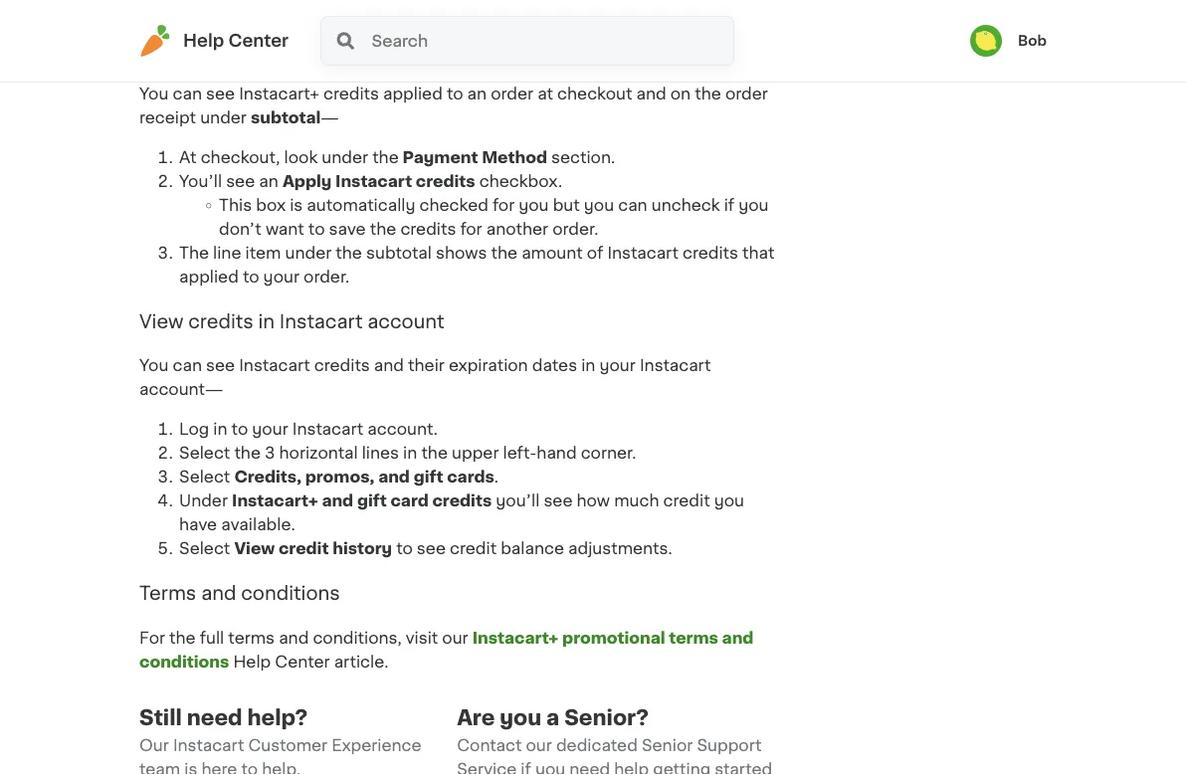Task type: describe. For each thing, give the bounding box(es) containing it.
you'll
[[496, 493, 540, 509]]

help center
[[183, 32, 289, 49]]

item
[[245, 245, 281, 261]]

center for help center
[[228, 32, 289, 49]]

automatically
[[307, 197, 416, 213]]

checkout,
[[201, 149, 280, 165]]

apply
[[283, 173, 332, 189]]

help
[[614, 762, 649, 775]]

cards
[[447, 469, 495, 485]]

much
[[614, 493, 659, 509]]

left-
[[503, 446, 537, 461]]

that
[[743, 245, 775, 261]]

getting
[[653, 762, 711, 775]]

instacart inside "log in to your instacart account. select the 3 horizontal lines in the upper left-hand corner. select credits, promos, and gift cards ."
[[292, 422, 364, 438]]

can for you can see instacart credits and their expiration dates in your instacart account—
[[173, 358, 202, 374]]

0 horizontal spatial subtotal
[[251, 110, 321, 125]]

2 select from the top
[[179, 469, 230, 485]]

hand
[[537, 446, 577, 461]]

the
[[179, 245, 209, 261]]

3 select from the top
[[179, 541, 230, 557]]

an inside you can see instacart+ credits applied to an order at checkout and on the order receipt under
[[467, 86, 487, 102]]

here
[[202, 762, 237, 775]]

in right log
[[213, 422, 227, 438]]

see down you'll see how much credit you have available.
[[417, 541, 446, 557]]

if inside are you a senior? contact our dedicated senior support service if you need help getting starte
[[521, 762, 531, 775]]

0 vertical spatial applied
[[258, 40, 328, 58]]

instacart+ inside you can see instacart+ credits applied to an order at checkout and on the order receipt under
[[239, 86, 319, 102]]

log
[[179, 422, 209, 438]]

save
[[329, 221, 366, 237]]

team
[[139, 762, 180, 775]]

for the full terms and conditions, visit our
[[139, 630, 473, 646]]

of
[[587, 245, 604, 261]]

you up that
[[739, 197, 769, 213]]

help for help center
[[183, 32, 224, 49]]

see inside you can see instacart credits and their expiration dates in your instacart account—
[[206, 358, 235, 374]]

instacart+ promotional terms and conditions link
[[139, 630, 754, 670]]

1 vertical spatial for
[[460, 221, 482, 237]]

1 horizontal spatial conditions
[[241, 584, 340, 603]]

1 select from the top
[[179, 446, 230, 461]]

user avatar image
[[970, 25, 1002, 57]]

you right but at left
[[584, 197, 614, 213]]

your inside you can see instacart credits and their expiration dates in your instacart account—
[[600, 358, 636, 374]]

an inside at checkout, look under the payment method section. you'll see an apply instacart credits checkbox. this box is automatically checked for you but you can uncheck if you don't want to save the credits for another order. the line item under the subtotal shows the amount of instacart credits that applied to your order.
[[259, 173, 279, 189]]

customer
[[248, 738, 328, 754]]

conditions inside instacart+ promotional terms and conditions
[[139, 654, 229, 670]]

to inside "log in to your instacart account. select the 3 horizontal lines in the upper left-hand corner. select credits, promos, and gift cards ."
[[232, 422, 248, 438]]

method
[[482, 149, 547, 165]]

their
[[408, 358, 445, 374]]

can for you can see instacart+ credits applied to an order at checkout and on the order receipt under
[[173, 86, 202, 102]]

dates
[[532, 358, 578, 374]]

are you a senior? contact our dedicated senior support service if you need help getting starte
[[457, 707, 773, 775]]

see inside you'll see how much credit you have available.
[[544, 493, 573, 509]]

at
[[179, 149, 197, 165]]

account.
[[368, 422, 438, 438]]

help center article.
[[229, 654, 389, 670]]

checked
[[420, 197, 489, 213]]

is inside at checkout, look under the payment method section. you'll see an apply instacart credits checkbox. this box is automatically checked for you but you can uncheck if you don't want to save the credits for another order. the line item under the subtotal shows the amount of instacart credits that applied to your order.
[[290, 197, 303, 213]]

need inside still need help? our instacart customer experience team is here to help.
[[187, 707, 243, 728]]

and inside you can see instacart+ credits applied to an order at checkout and on the order receipt under
[[637, 86, 667, 102]]

you for you can see instacart+ credits applied to an order at checkout and on the order receipt under
[[139, 86, 169, 102]]

to inside you can see instacart+ credits applied to an order at checkout and on the order receipt under
[[447, 86, 463, 102]]

under
[[179, 493, 228, 509]]

upper
[[452, 446, 499, 461]]

shows
[[436, 245, 487, 261]]

instacart+ inside instacart+ promotional terms and conditions
[[473, 630, 559, 646]]

promos,
[[305, 469, 375, 485]]

to inside still need help? our instacart customer experience team is here to help.
[[241, 762, 258, 775]]

.
[[495, 469, 499, 485]]

credits inside you can see instacart+ credits applied to an order at checkout and on the order receipt under
[[323, 86, 379, 102]]

Search search field
[[370, 17, 734, 65]]

card
[[391, 493, 429, 509]]

see inside at checkout, look under the payment method section. you'll see an apply instacart credits checkbox. this box is automatically checked for you but you can uncheck if you don't want to save the credits for another order. the line item under the subtotal shows the amount of instacart credits that applied to your order.
[[226, 173, 255, 189]]

account
[[368, 312, 444, 330]]

have
[[179, 517, 217, 533]]

our inside are you a senior? contact our dedicated senior support service if you need help getting starte
[[526, 738, 552, 754]]

you can see instacart credits and their expiration dates in your instacart account—
[[139, 358, 711, 398]]

gift inside "log in to your instacart account. select the 3 horizontal lines in the upper left-hand corner. select credits, promos, and gift cards ."
[[414, 469, 443, 485]]

amount
[[522, 245, 583, 261]]

promotional
[[563, 630, 666, 646]]

section.
[[552, 149, 615, 165]]

0 horizontal spatial order
[[361, 40, 411, 58]]

0 horizontal spatial our
[[442, 630, 469, 646]]

receipt
[[139, 110, 196, 125]]

—
[[321, 110, 339, 125]]

under inside you can see instacart+ credits applied to an order at checkout and on the order receipt under
[[200, 110, 247, 125]]

at checkout, look under the payment method section. you'll see an apply instacart credits checkbox. this box is automatically checked for you but you can uncheck if you don't want to save the credits for another order. the line item under the subtotal shows the amount of instacart credits that applied to your order.
[[179, 149, 775, 285]]

still
[[139, 707, 182, 728]]

contact
[[457, 738, 522, 754]]

horizontal
[[279, 446, 358, 461]]

and inside "log in to your instacart account. select the 3 horizontal lines in the upper left-hand corner. select credits, promos, and gift cards ."
[[378, 469, 410, 485]]

you down checkbox.
[[519, 197, 549, 213]]

2 vertical spatial view
[[234, 541, 275, 557]]

you can see instacart+ credits applied to an order at checkout and on the order receipt under
[[139, 86, 768, 125]]

experience
[[332, 738, 422, 754]]

0 horizontal spatial on
[[333, 40, 356, 58]]

view credits in instacart account
[[139, 312, 444, 330]]

terms
[[139, 584, 196, 603]]

in down item
[[258, 312, 275, 330]]

center for help center article.
[[275, 654, 330, 670]]

you'll see how much credit you have available.
[[179, 493, 745, 533]]

help center link
[[139, 25, 289, 57]]

on inside you can see instacart+ credits applied to an order at checkout and on the order receipt under
[[671, 86, 691, 102]]

and inside you can see instacart credits and their expiration dates in your instacart account—
[[374, 358, 404, 374]]

help?
[[247, 707, 308, 728]]

support
[[697, 738, 762, 754]]

1 horizontal spatial credit
[[450, 541, 497, 557]]

0 horizontal spatial credit
[[279, 541, 329, 557]]

how
[[577, 493, 610, 509]]

you'll
[[179, 173, 222, 189]]

instacart image
[[139, 25, 171, 57]]

visit
[[406, 630, 438, 646]]

credits down payment
[[416, 173, 475, 189]]

2 horizontal spatial order
[[726, 86, 768, 102]]

bob link
[[970, 25, 1047, 57]]



Task type: locate. For each thing, give the bounding box(es) containing it.
to left save
[[308, 221, 325, 237]]

under down 'want'
[[285, 245, 332, 261]]

our down the a
[[526, 738, 552, 754]]

0 vertical spatial help
[[183, 32, 224, 49]]

center up subtotal —
[[228, 32, 289, 49]]

center inside the help center link
[[228, 32, 289, 49]]

you inside you can see instacart+ credits applied to an order at checkout and on the order receipt under
[[139, 86, 169, 102]]

1 vertical spatial an
[[259, 173, 279, 189]]

0 vertical spatial order.
[[553, 221, 599, 237]]

1 vertical spatial need
[[570, 762, 610, 775]]

see inside you can see instacart+ credits applied to an order at checkout and on the order receipt under
[[206, 86, 235, 102]]

need down dedicated
[[570, 762, 610, 775]]

1 vertical spatial center
[[275, 654, 330, 670]]

1 horizontal spatial need
[[570, 762, 610, 775]]

1 vertical spatial gift
[[357, 493, 387, 509]]

you up account—
[[139, 358, 169, 374]]

can
[[173, 86, 202, 102], [618, 197, 648, 213], [173, 358, 202, 374]]

credits down line
[[188, 312, 254, 330]]

at
[[538, 86, 554, 102]]

in
[[258, 312, 275, 330], [582, 358, 596, 374], [213, 422, 227, 438], [403, 446, 417, 461]]

help
[[183, 32, 224, 49], [233, 654, 271, 670]]

0 vertical spatial our
[[442, 630, 469, 646]]

0 vertical spatial conditions
[[241, 584, 340, 603]]

your right the dates
[[600, 358, 636, 374]]

our
[[442, 630, 469, 646], [526, 738, 552, 754]]

1 horizontal spatial if
[[724, 197, 735, 213]]

3
[[265, 446, 275, 461]]

instacart+ up the a
[[473, 630, 559, 646]]

corner.
[[581, 446, 637, 461]]

help for help center article.
[[233, 654, 271, 670]]

credits,
[[234, 469, 302, 485]]

under instacart+ and gift card credits
[[179, 493, 492, 509]]

1 horizontal spatial applied
[[258, 40, 328, 58]]

your down item
[[263, 269, 300, 285]]

an left at
[[467, 86, 487, 102]]

0 horizontal spatial if
[[521, 762, 531, 775]]

view
[[139, 40, 184, 58], [139, 312, 184, 330], [234, 541, 275, 557]]

1 vertical spatial view
[[139, 312, 184, 330]]

box
[[256, 197, 286, 213]]

need inside are you a senior? contact our dedicated senior support service if you need help getting starte
[[570, 762, 610, 775]]

1 horizontal spatial order
[[491, 86, 534, 102]]

applied down the
[[179, 269, 239, 285]]

and
[[637, 86, 667, 102], [374, 358, 404, 374], [378, 469, 410, 485], [322, 493, 354, 509], [201, 584, 236, 603], [279, 630, 309, 646], [722, 630, 754, 646]]

order. down save
[[304, 269, 350, 285]]

0 vertical spatial center
[[228, 32, 289, 49]]

gift
[[414, 469, 443, 485], [357, 493, 387, 509]]

center
[[228, 32, 289, 49], [275, 654, 330, 670]]

in inside you can see instacart credits and their expiration dates in your instacart account—
[[582, 358, 596, 374]]

to down item
[[243, 269, 259, 285]]

to
[[447, 86, 463, 102], [308, 221, 325, 237], [243, 269, 259, 285], [232, 422, 248, 438], [396, 541, 413, 557], [241, 762, 258, 775]]

on right checkout
[[671, 86, 691, 102]]

1 horizontal spatial is
[[290, 197, 303, 213]]

adjustments.
[[568, 541, 673, 557]]

need
[[187, 707, 243, 728], [570, 762, 610, 775]]

you inside you'll see how much credit you have available.
[[714, 493, 745, 509]]

1 vertical spatial applied
[[383, 86, 443, 102]]

credits up —
[[323, 86, 379, 102]]

full
[[200, 630, 224, 646]]

0 vertical spatial your
[[263, 269, 300, 285]]

instacart
[[336, 173, 412, 189], [608, 245, 679, 261], [280, 312, 363, 330], [239, 358, 310, 374], [640, 358, 711, 374], [292, 422, 364, 438], [173, 738, 244, 754]]

0 vertical spatial you
[[139, 86, 169, 102]]

checkout
[[558, 86, 633, 102]]

for up another
[[493, 197, 515, 213]]

can left uncheck
[[618, 197, 648, 213]]

gift left the card
[[357, 493, 387, 509]]

1 horizontal spatial order.
[[553, 221, 599, 237]]

0 vertical spatial under
[[200, 110, 247, 125]]

you for you can see instacart credits and their expiration dates in your instacart account—
[[139, 358, 169, 374]]

the inside you can see instacart+ credits applied to an order at checkout and on the order receipt under
[[695, 86, 722, 102]]

0 horizontal spatial for
[[460, 221, 482, 237]]

your inside at checkout, look under the payment method section. you'll see an apply instacart credits checkbox. this box is automatically checked for you but you can uncheck if you don't want to save the credits for another order. the line item under the subtotal shows the amount of instacart credits that applied to your order.
[[263, 269, 300, 285]]

another
[[487, 221, 549, 237]]

can inside you can see instacart+ credits applied to an order at checkout and on the order receipt under
[[173, 86, 202, 102]]

under up checkout,
[[200, 110, 247, 125]]

line
[[213, 245, 241, 261]]

1 horizontal spatial subtotal
[[366, 245, 432, 261]]

credits right instacart image
[[188, 40, 254, 58]]

1 vertical spatial can
[[618, 197, 648, 213]]

still need help? our instacart customer experience team is here to help.
[[139, 707, 422, 775]]

credit right much
[[664, 493, 710, 509]]

you left the a
[[500, 707, 542, 728]]

order. down but at left
[[553, 221, 599, 237]]

history
[[333, 541, 392, 557]]

0 vertical spatial instacart+
[[239, 86, 319, 102]]

1 vertical spatial instacart+
[[232, 493, 318, 509]]

0 vertical spatial gift
[[414, 469, 443, 485]]

account—
[[139, 382, 223, 398]]

view up account—
[[139, 312, 184, 330]]

see down the help center link
[[206, 86, 235, 102]]

applied inside you can see instacart+ credits applied to an order at checkout and on the order receipt under
[[383, 86, 443, 102]]

select down log
[[179, 446, 230, 461]]

0 horizontal spatial applied
[[179, 269, 239, 285]]

instacart+ promotional terms and conditions
[[139, 630, 754, 670]]

0 vertical spatial an
[[467, 86, 487, 102]]

select view credit history to see credit balance adjustments.
[[179, 541, 673, 557]]

can inside you can see instacart credits and their expiration dates in your instacart account—
[[173, 358, 202, 374]]

want
[[266, 221, 304, 237]]

applied up subtotal —
[[258, 40, 328, 58]]

1 vertical spatial subtotal
[[366, 245, 432, 261]]

don't
[[219, 221, 262, 237]]

see down checkout,
[[226, 173, 255, 189]]

dedicated
[[556, 738, 638, 754]]

0 vertical spatial for
[[493, 197, 515, 213]]

subtotal up the look
[[251, 110, 321, 125]]

1 horizontal spatial gift
[[414, 469, 443, 485]]

if right uncheck
[[724, 197, 735, 213]]

our
[[139, 738, 169, 754]]

2 horizontal spatial applied
[[383, 86, 443, 102]]

credits down view credits in instacart account
[[314, 358, 370, 374]]

0 vertical spatial can
[[173, 86, 202, 102]]

under down —
[[322, 149, 368, 165]]

credits inside you can see instacart credits and their expiration dates in your instacart account—
[[314, 358, 370, 374]]

see left how
[[544, 493, 573, 509]]

credits down cards
[[433, 493, 492, 509]]

2 horizontal spatial credit
[[664, 493, 710, 509]]

log in to your instacart account. select the 3 horizontal lines in the upper left-hand corner. select credits, promos, and gift cards .
[[179, 422, 637, 485]]

for
[[139, 630, 165, 646]]

you
[[519, 197, 549, 213], [584, 197, 614, 213], [739, 197, 769, 213], [714, 493, 745, 509], [500, 707, 542, 728], [535, 762, 566, 775]]

you down the a
[[535, 762, 566, 775]]

1 vertical spatial order.
[[304, 269, 350, 285]]

but
[[553, 197, 580, 213]]

1 vertical spatial on
[[671, 86, 691, 102]]

you inside you can see instacart credits and their expiration dates in your instacart account—
[[139, 358, 169, 374]]

see
[[206, 86, 235, 102], [226, 173, 255, 189], [206, 358, 235, 374], [544, 493, 573, 509], [417, 541, 446, 557]]

you right much
[[714, 493, 745, 509]]

0 vertical spatial is
[[290, 197, 303, 213]]

1 horizontal spatial terms
[[669, 630, 719, 646]]

1 vertical spatial select
[[179, 469, 230, 485]]

center down for the full terms and conditions, visit our
[[275, 654, 330, 670]]

1 horizontal spatial on
[[671, 86, 691, 102]]

0 vertical spatial need
[[187, 707, 243, 728]]

our right visit
[[442, 630, 469, 646]]

conditions down full
[[139, 654, 229, 670]]

1 vertical spatial our
[[526, 738, 552, 754]]

payment
[[403, 149, 478, 165]]

terms and conditions
[[139, 584, 340, 603]]

subtotal
[[251, 110, 321, 125], [366, 245, 432, 261]]

credit inside you'll see how much credit you have available.
[[664, 493, 710, 509]]

select down have
[[179, 541, 230, 557]]

0 horizontal spatial need
[[187, 707, 243, 728]]

1 vertical spatial conditions
[[139, 654, 229, 670]]

service
[[457, 762, 517, 775]]

1 vertical spatial help
[[233, 654, 271, 670]]

to right history
[[396, 541, 413, 557]]

available.
[[221, 517, 295, 533]]

credit down available.
[[279, 541, 329, 557]]

subtotal —
[[251, 110, 339, 125]]

expiration
[[449, 358, 528, 374]]

0 vertical spatial select
[[179, 446, 230, 461]]

applied inside at checkout, look under the payment method section. you'll see an apply instacart credits checkbox. this box is automatically checked for you but you can uncheck if you don't want to save the credits for another order. the line item under the subtotal shows the amount of instacart credits that applied to your order.
[[179, 269, 239, 285]]

credit
[[664, 493, 710, 509], [279, 541, 329, 557], [450, 541, 497, 557]]

on
[[333, 40, 356, 58], [671, 86, 691, 102]]

lines
[[362, 446, 399, 461]]

terms inside instacart+ promotional terms and conditions
[[669, 630, 719, 646]]

senior
[[642, 738, 693, 754]]

to up payment
[[447, 86, 463, 102]]

terms
[[228, 630, 275, 646], [669, 630, 719, 646]]

1 vertical spatial under
[[322, 149, 368, 165]]

1 horizontal spatial our
[[526, 738, 552, 754]]

bob
[[1018, 34, 1047, 48]]

terms right full
[[228, 630, 275, 646]]

an up box
[[259, 173, 279, 189]]

1 vertical spatial you
[[139, 358, 169, 374]]

help right instacart image
[[183, 32, 224, 49]]

help down for the full terms and conditions, visit our
[[233, 654, 271, 670]]

subtotal down automatically
[[366, 245, 432, 261]]

applied up payment
[[383, 86, 443, 102]]

can inside at checkout, look under the payment method section. you'll see an apply instacart credits checkbox. this box is automatically checked for you but you can uncheck if you don't want to save the credits for another order. the line item under the subtotal shows the amount of instacart credits that applied to your order.
[[618, 197, 648, 213]]

credits down checked
[[401, 221, 456, 237]]

0 vertical spatial view
[[139, 40, 184, 58]]

in right the dates
[[582, 358, 596, 374]]

senior?
[[565, 707, 649, 728]]

0 horizontal spatial conditions
[[139, 654, 229, 670]]

if inside at checkout, look under the payment method section. you'll see an apply instacart credits checkbox. this box is automatically checked for you but you can uncheck if you don't want to save the credits for another order. the line item under the subtotal shows the amount of instacart credits that applied to your order.
[[724, 197, 735, 213]]

you
[[139, 86, 169, 102], [139, 358, 169, 374]]

1 vertical spatial if
[[521, 762, 531, 775]]

subtotal inside at checkout, look under the payment method section. you'll see an apply instacart credits checkbox. this box is automatically checked for you but you can uncheck if you don't want to save the credits for another order. the line item under the subtotal shows the amount of instacart credits that applied to your order.
[[366, 245, 432, 261]]

2 vertical spatial applied
[[179, 269, 239, 285]]

conditions
[[241, 584, 340, 603], [139, 654, 229, 670]]

2 you from the top
[[139, 358, 169, 374]]

uncheck
[[652, 197, 720, 213]]

to right log
[[232, 422, 248, 438]]

conditions up for the full terms and conditions, visit our
[[241, 584, 340, 603]]

for up shows in the left top of the page
[[460, 221, 482, 237]]

instacart inside still need help? our instacart customer experience team is here to help.
[[173, 738, 244, 754]]

1 vertical spatial your
[[600, 358, 636, 374]]

are
[[457, 707, 495, 728]]

order
[[361, 40, 411, 58], [491, 86, 534, 102], [726, 86, 768, 102]]

if right service
[[521, 762, 531, 775]]

2 terms from the left
[[669, 630, 719, 646]]

view credits applied on order
[[139, 40, 411, 58]]

terms right 'promotional'
[[669, 630, 719, 646]]

view for view credits applied on order
[[139, 40, 184, 58]]

view for view credits in instacart account
[[139, 312, 184, 330]]

1 you from the top
[[139, 86, 169, 102]]

2 vertical spatial under
[[285, 245, 332, 261]]

credits left that
[[683, 245, 739, 261]]

article.
[[334, 654, 389, 670]]

0 horizontal spatial an
[[259, 173, 279, 189]]

1 horizontal spatial an
[[467, 86, 487, 102]]

balance
[[501, 541, 564, 557]]

0 vertical spatial on
[[333, 40, 356, 58]]

select up under on the bottom left
[[179, 469, 230, 485]]

in down account.
[[403, 446, 417, 461]]

credit down you'll see how much credit you have available.
[[450, 541, 497, 557]]

1 horizontal spatial help
[[233, 654, 271, 670]]

and inside instacart+ promotional terms and conditions
[[722, 630, 754, 646]]

instacart+ down credits,
[[232, 493, 318, 509]]

see up account—
[[206, 358, 235, 374]]

a
[[547, 707, 560, 728]]

is right box
[[290, 197, 303, 213]]

2 vertical spatial can
[[173, 358, 202, 374]]

instacart+ up subtotal —
[[239, 86, 319, 102]]

0 horizontal spatial order.
[[304, 269, 350, 285]]

0 vertical spatial subtotal
[[251, 110, 321, 125]]

is left here
[[184, 762, 197, 775]]

credits
[[188, 40, 254, 58], [323, 86, 379, 102], [416, 173, 475, 189], [401, 221, 456, 237], [683, 245, 739, 261], [188, 312, 254, 330], [314, 358, 370, 374], [433, 493, 492, 509]]

2 vertical spatial your
[[252, 422, 288, 438]]

gift up the card
[[414, 469, 443, 485]]

0 horizontal spatial terms
[[228, 630, 275, 646]]

conditions,
[[313, 630, 402, 646]]

look
[[284, 149, 318, 165]]

can up account—
[[173, 358, 202, 374]]

this
[[219, 197, 252, 213]]

under
[[200, 110, 247, 125], [322, 149, 368, 165], [285, 245, 332, 261]]

1 horizontal spatial for
[[493, 197, 515, 213]]

you up receipt
[[139, 86, 169, 102]]

2 vertical spatial select
[[179, 541, 230, 557]]

2 vertical spatial instacart+
[[473, 630, 559, 646]]

0 horizontal spatial is
[[184, 762, 197, 775]]

to right here
[[241, 762, 258, 775]]

can up receipt
[[173, 86, 202, 102]]

checkbox.
[[480, 173, 563, 189]]

need up here
[[187, 707, 243, 728]]

select
[[179, 446, 230, 461], [179, 469, 230, 485], [179, 541, 230, 557]]

your up 3
[[252, 422, 288, 438]]

your inside "log in to your instacart account. select the 3 horizontal lines in the upper left-hand corner. select credits, promos, and gift cards ."
[[252, 422, 288, 438]]

is inside still need help? our instacart customer experience team is here to help.
[[184, 762, 197, 775]]

on up —
[[333, 40, 356, 58]]

help.
[[262, 762, 301, 775]]

1 terms from the left
[[228, 630, 275, 646]]

view up receipt
[[139, 40, 184, 58]]

for
[[493, 197, 515, 213], [460, 221, 482, 237]]

0 vertical spatial if
[[724, 197, 735, 213]]

0 horizontal spatial help
[[183, 32, 224, 49]]

view down available.
[[234, 541, 275, 557]]

1 vertical spatial is
[[184, 762, 197, 775]]

0 horizontal spatial gift
[[357, 493, 387, 509]]

if
[[724, 197, 735, 213], [521, 762, 531, 775]]



Task type: vqa. For each thing, say whether or not it's contained in the screenshot.
the right order
yes



